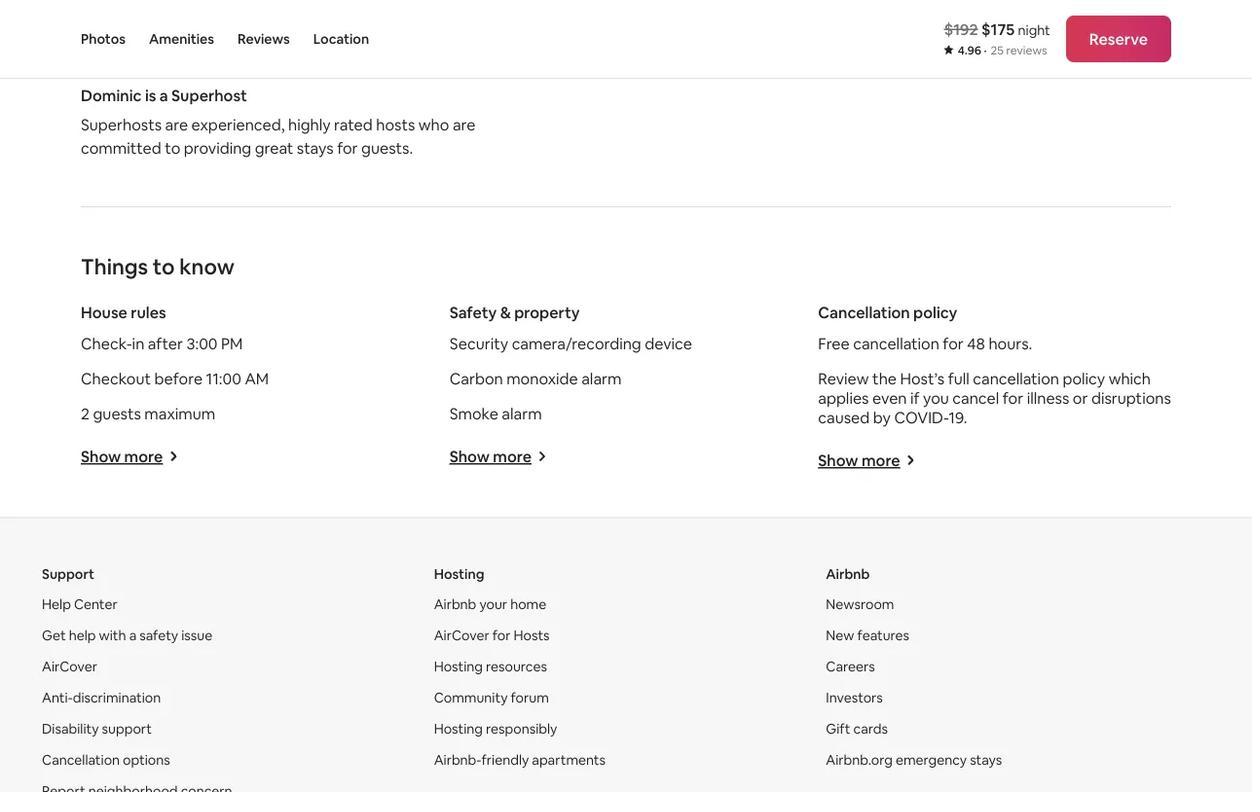 Task type: vqa. For each thing, say whether or not it's contained in the screenshot.
Gift cards link
yes



Task type: locate. For each thing, give the bounding box(es) containing it.
hosting
[[434, 565, 484, 583], [434, 658, 483, 676], [434, 721, 483, 738]]

alarm
[[582, 369, 622, 389], [502, 404, 542, 424]]

a right is
[[160, 85, 168, 105]]

things
[[81, 253, 148, 280]]

for left 48
[[943, 333, 964, 353]]

checkout
[[81, 369, 151, 389]]

&
[[500, 302, 511, 322]]

cancellation down cancellation policy
[[853, 333, 940, 353]]

show more down caused
[[818, 451, 901, 471]]

0 horizontal spatial your
[[134, 11, 167, 31]]

2 horizontal spatial show more button
[[818, 451, 916, 471]]

know
[[179, 253, 234, 280]]

1 horizontal spatial a
[[160, 85, 168, 105]]

amenities button
[[149, 0, 214, 78]]

highly
[[288, 114, 331, 134]]

0 horizontal spatial show more button
[[81, 447, 179, 467]]

1 vertical spatial cancellation
[[42, 752, 120, 769]]

your up aircover for hosts
[[480, 596, 508, 613]]

are down superhost
[[165, 114, 188, 134]]

hosts
[[514, 627, 550, 645]]

airbnb for airbnb
[[826, 565, 870, 583]]

hosting for hosting responsibly
[[434, 721, 483, 738]]

get
[[42, 627, 66, 645]]

2 horizontal spatial more
[[862, 451, 901, 471]]

airbnb up newsroom
[[826, 565, 870, 583]]

check-in after 3:00 pm
[[81, 333, 243, 353]]

newsroom
[[826, 596, 895, 613]]

policy
[[914, 302, 958, 322], [1063, 369, 1106, 389]]

show more
[[81, 447, 163, 467], [450, 447, 532, 467], [818, 451, 901, 471]]

0 vertical spatial alarm
[[582, 369, 622, 389]]

cancellation down hours.
[[973, 369, 1060, 389]]

your down stay
[[181, 40, 213, 60]]

1 hosting from the top
[[434, 565, 484, 583]]

0 vertical spatial cancellation
[[853, 333, 940, 353]]

is
[[145, 85, 156, 105]]

aircover down airbnb your home
[[434, 627, 490, 645]]

1 horizontal spatial airbnb
[[826, 565, 870, 583]]

0 vertical spatial hosting
[[434, 565, 484, 583]]

during your stay we will follow your lead!
[[81, 11, 250, 60]]

more down by
[[862, 451, 901, 471]]

cancellation down disability
[[42, 752, 120, 769]]

2 vertical spatial your
[[480, 596, 508, 613]]

airbnb-
[[434, 752, 482, 769]]

show more for guests
[[81, 447, 163, 467]]

great
[[255, 138, 293, 158]]

0 vertical spatial a
[[160, 85, 168, 105]]

airbnb up aircover for hosts link
[[434, 596, 477, 613]]

1 horizontal spatial cancellation
[[818, 302, 910, 322]]

show more button for alarm
[[450, 447, 547, 467]]

to left know
[[153, 253, 175, 280]]

more for alarm
[[493, 447, 532, 467]]

lead!
[[216, 40, 250, 60]]

1 horizontal spatial more
[[493, 447, 532, 467]]

1 horizontal spatial your
[[181, 40, 213, 60]]

community forum link
[[434, 689, 549, 707]]

for
[[337, 138, 358, 158], [943, 333, 964, 353], [1003, 388, 1024, 408], [493, 627, 511, 645]]

for inside dominic is a superhost superhosts are experienced, highly rated hosts who are committed to providing great stays for guests.
[[337, 138, 358, 158]]

in
[[132, 333, 144, 353]]

1 horizontal spatial aircover
[[434, 627, 490, 645]]

1 vertical spatial cancellation
[[973, 369, 1060, 389]]

your up the follow
[[134, 11, 167, 31]]

more down smoke alarm
[[493, 447, 532, 467]]

dominic
[[81, 85, 142, 105]]

2 vertical spatial hosting
[[434, 721, 483, 738]]

0 vertical spatial to
[[165, 138, 180, 158]]

show down smoke
[[450, 447, 490, 467]]

cancellation
[[818, 302, 910, 322], [42, 752, 120, 769]]

gift cards
[[826, 721, 888, 738]]

location
[[313, 30, 369, 48]]

superhosts
[[81, 114, 162, 134]]

support
[[102, 721, 152, 738]]

more for guests
[[124, 447, 163, 467]]

investors link
[[826, 689, 883, 707]]

0 horizontal spatial stays
[[297, 138, 334, 158]]

superhost
[[171, 85, 247, 105]]

1 horizontal spatial show more
[[450, 447, 532, 467]]

alarm down camera/recording
[[582, 369, 622, 389]]

1 horizontal spatial policy
[[1063, 369, 1106, 389]]

4.96
[[958, 43, 982, 58]]

show more down smoke alarm
[[450, 447, 532, 467]]

emergency
[[896, 752, 967, 769]]

1 vertical spatial stays
[[970, 752, 1003, 769]]

show more button down smoke alarm
[[450, 447, 547, 467]]

by
[[873, 407, 891, 427]]

0 horizontal spatial airbnb
[[434, 596, 477, 613]]

show for smoke
[[450, 447, 490, 467]]

investors
[[826, 689, 883, 707]]

show down 2
[[81, 447, 121, 467]]

device
[[645, 333, 692, 353]]

cancellation up free
[[818, 302, 910, 322]]

new features
[[826, 627, 910, 645]]

things to know
[[81, 253, 234, 280]]

1 horizontal spatial are
[[453, 114, 476, 134]]

location button
[[313, 0, 369, 78]]

0 horizontal spatial show
[[81, 447, 121, 467]]

0 horizontal spatial alarm
[[502, 404, 542, 424]]

aircover for aircover for hosts
[[434, 627, 490, 645]]

aircover up anti- on the left of the page
[[42, 658, 97, 676]]

cancellation for cancellation options
[[42, 752, 120, 769]]

0 vertical spatial cancellation
[[818, 302, 910, 322]]

0 horizontal spatial cancellation
[[42, 752, 120, 769]]

show down caused
[[818, 451, 859, 471]]

alarm down carbon monoxide alarm on the left of page
[[502, 404, 542, 424]]

stays down highly
[[297, 138, 334, 158]]

hosting up community
[[434, 658, 483, 676]]

1 horizontal spatial show
[[450, 447, 490, 467]]

policy up free cancellation for 48 hours.
[[914, 302, 958, 322]]

1 horizontal spatial show more button
[[450, 447, 547, 467]]

show more button down by
[[818, 451, 916, 471]]

are
[[165, 114, 188, 134], [453, 114, 476, 134]]

illness
[[1027, 388, 1070, 408]]

if
[[911, 388, 920, 408]]

0 vertical spatial airbnb
[[826, 565, 870, 583]]

1 vertical spatial aircover
[[42, 658, 97, 676]]

show more button down guests
[[81, 447, 179, 467]]

25
[[991, 43, 1004, 58]]

2 horizontal spatial show more
[[818, 451, 901, 471]]

for left illness
[[1003, 388, 1024, 408]]

1 horizontal spatial cancellation
[[973, 369, 1060, 389]]

for down rated
[[337, 138, 358, 158]]

policy inside review the host's full cancellation policy which applies even if you cancel for illness or disruptions caused by covid-19.
[[1063, 369, 1106, 389]]

features
[[858, 627, 910, 645]]

show more button
[[81, 447, 179, 467], [450, 447, 547, 467], [818, 451, 916, 471]]

after
[[148, 333, 183, 353]]

$192 $175 night
[[944, 19, 1051, 39]]

0 horizontal spatial are
[[165, 114, 188, 134]]

hosting up airbnb-
[[434, 721, 483, 738]]

stays right emergency
[[970, 752, 1003, 769]]

cancellation
[[853, 333, 940, 353], [973, 369, 1060, 389]]

3:00
[[186, 333, 218, 353]]

which
[[1109, 369, 1151, 389]]

0 vertical spatial your
[[134, 11, 167, 31]]

aircover for hosts link
[[434, 627, 550, 645]]

0 vertical spatial stays
[[297, 138, 334, 158]]

2 horizontal spatial your
[[480, 596, 508, 613]]

0 horizontal spatial a
[[129, 627, 137, 645]]

show more for alarm
[[450, 447, 532, 467]]

careers link
[[826, 658, 875, 676]]

0 horizontal spatial more
[[124, 447, 163, 467]]

hosting responsibly link
[[434, 721, 557, 738]]

house rules
[[81, 302, 166, 322]]

more
[[124, 447, 163, 467], [493, 447, 532, 467], [862, 451, 901, 471]]

1 vertical spatial hosting
[[434, 658, 483, 676]]

forum
[[511, 689, 549, 707]]

dominic is a superhost superhosts are experienced, highly rated hosts who are committed to providing great stays for guests.
[[81, 85, 476, 158]]

discrimination
[[73, 689, 161, 707]]

to left providing
[[165, 138, 180, 158]]

3 hosting from the top
[[434, 721, 483, 738]]

reserve button
[[1066, 16, 1172, 62]]

1 vertical spatial policy
[[1063, 369, 1106, 389]]

carbon monoxide alarm
[[450, 369, 622, 389]]

more down 2 guests maximum
[[124, 447, 163, 467]]

1 vertical spatial airbnb
[[434, 596, 477, 613]]

0 vertical spatial aircover
[[434, 627, 490, 645]]

1 vertical spatial a
[[129, 627, 137, 645]]

your
[[134, 11, 167, 31], [181, 40, 213, 60], [480, 596, 508, 613]]

home
[[510, 596, 547, 613]]

show more down guests
[[81, 447, 163, 467]]

caused
[[818, 407, 870, 427]]

·
[[984, 43, 987, 58]]

0 horizontal spatial policy
[[914, 302, 958, 322]]

checkout before 11:00 am
[[81, 369, 269, 389]]

1 horizontal spatial alarm
[[582, 369, 622, 389]]

airbnb your home link
[[434, 596, 547, 613]]

your for airbnb
[[480, 596, 508, 613]]

help center link
[[42, 596, 118, 613]]

0 horizontal spatial aircover
[[42, 658, 97, 676]]

support
[[42, 565, 95, 583]]

hosting up the airbnb your home link on the bottom of the page
[[434, 565, 484, 583]]

get help with a safety issue link
[[42, 627, 213, 645]]

0 horizontal spatial show more
[[81, 447, 163, 467]]

2 hosting from the top
[[434, 658, 483, 676]]

to
[[165, 138, 180, 158], [153, 253, 175, 280]]

during
[[81, 11, 130, 31]]

are right who
[[453, 114, 476, 134]]

a
[[160, 85, 168, 105], [129, 627, 137, 645]]

2 are from the left
[[453, 114, 476, 134]]

policy left the which
[[1063, 369, 1106, 389]]

pm
[[221, 333, 243, 353]]

a right "with"
[[129, 627, 137, 645]]



Task type: describe. For each thing, give the bounding box(es) containing it.
to inside dominic is a superhost superhosts are experienced, highly rated hosts who are committed to providing great stays for guests.
[[165, 138, 180, 158]]

cancellation policy
[[818, 302, 958, 322]]

airbnb.org
[[826, 752, 893, 769]]

camera/recording
[[512, 333, 642, 353]]

$175
[[982, 19, 1015, 39]]

safety
[[140, 627, 178, 645]]

11:00
[[206, 369, 241, 389]]

show more button for guests
[[81, 447, 179, 467]]

photos
[[81, 30, 126, 48]]

anti-discrimination
[[42, 689, 161, 707]]

1 are from the left
[[165, 114, 188, 134]]

2 horizontal spatial show
[[818, 451, 859, 471]]

new
[[826, 627, 855, 645]]

photos button
[[81, 0, 126, 78]]

experienced,
[[191, 114, 285, 134]]

providing
[[184, 138, 251, 158]]

committed
[[81, 138, 161, 158]]

apartments
[[532, 752, 606, 769]]

stay
[[170, 11, 201, 31]]

for inside review the host's full cancellation policy which applies even if you cancel for illness or disruptions caused by covid-19.
[[1003, 388, 1024, 408]]

help center
[[42, 596, 118, 613]]

new features link
[[826, 627, 910, 645]]

or
[[1073, 388, 1088, 408]]

disruptions
[[1092, 388, 1171, 408]]

community forum
[[434, 689, 549, 707]]

aircover for aircover link
[[42, 658, 97, 676]]

cards
[[854, 721, 888, 738]]

1 vertical spatial alarm
[[502, 404, 542, 424]]

1 horizontal spatial stays
[[970, 752, 1003, 769]]

airbnb for airbnb your home
[[434, 596, 477, 613]]

security
[[450, 333, 509, 353]]

safety
[[450, 302, 497, 322]]

covid-
[[895, 407, 949, 427]]

aircover link
[[42, 658, 97, 676]]

monoxide
[[507, 369, 578, 389]]

before
[[154, 369, 203, 389]]

hosting for hosting resources
[[434, 658, 483, 676]]

host's
[[900, 369, 945, 389]]

full
[[948, 369, 970, 389]]

center
[[74, 596, 118, 613]]

1 vertical spatial your
[[181, 40, 213, 60]]

check-
[[81, 333, 132, 353]]

gift
[[826, 721, 851, 738]]

security camera/recording device
[[450, 333, 692, 353]]

guests
[[93, 404, 141, 424]]

rated
[[334, 114, 373, 134]]

hosting resources
[[434, 658, 547, 676]]

careers
[[826, 658, 875, 676]]

am
[[245, 369, 269, 389]]

follow
[[134, 40, 178, 60]]

get help with a safety issue
[[42, 627, 213, 645]]

resources
[[486, 658, 547, 676]]

disability
[[42, 721, 99, 738]]

free
[[818, 333, 850, 353]]

amenities
[[149, 30, 214, 48]]

1 vertical spatial to
[[153, 253, 175, 280]]

anti-
[[42, 689, 73, 707]]

smoke
[[450, 404, 499, 424]]

property
[[514, 302, 580, 322]]

for left hosts
[[493, 627, 511, 645]]

friendly
[[482, 752, 529, 769]]

48
[[967, 333, 986, 353]]

who
[[419, 114, 449, 134]]

reviews
[[238, 30, 290, 48]]

community
[[434, 689, 508, 707]]

will
[[108, 40, 131, 60]]

airbnb-friendly apartments link
[[434, 752, 606, 769]]

cancellation inside review the host's full cancellation policy which applies even if you cancel for illness or disruptions caused by covid-19.
[[973, 369, 1060, 389]]

we
[[81, 40, 105, 60]]

hosting resources link
[[434, 658, 547, 676]]

cancellation for cancellation policy
[[818, 302, 910, 322]]

house
[[81, 302, 127, 322]]

hosting for hosting
[[434, 565, 484, 583]]

your for during
[[134, 11, 167, 31]]

carbon
[[450, 369, 503, 389]]

0 vertical spatial policy
[[914, 302, 958, 322]]

reserve
[[1090, 29, 1148, 49]]

issue
[[181, 627, 213, 645]]

airbnb your home
[[434, 596, 547, 613]]

help
[[42, 596, 71, 613]]

show for 2
[[81, 447, 121, 467]]

a inside dominic is a superhost superhosts are experienced, highly rated hosts who are committed to providing great stays for guests.
[[160, 85, 168, 105]]

0 horizontal spatial cancellation
[[853, 333, 940, 353]]

stays inside dominic is a superhost superhosts are experienced, highly rated hosts who are committed to providing great stays for guests.
[[297, 138, 334, 158]]

hours.
[[989, 333, 1033, 353]]

$192
[[944, 19, 978, 39]]

airbnb.org emergency stays link
[[826, 752, 1003, 769]]

options
[[123, 752, 170, 769]]

gift cards link
[[826, 721, 888, 738]]

hosting responsibly
[[434, 721, 557, 738]]

airbnb.org emergency stays
[[826, 752, 1003, 769]]

anti-discrimination link
[[42, 689, 161, 707]]

review
[[818, 369, 869, 389]]

cancellation options
[[42, 752, 170, 769]]

disability support
[[42, 721, 152, 738]]

19.
[[949, 407, 968, 427]]

responsibly
[[486, 721, 557, 738]]



